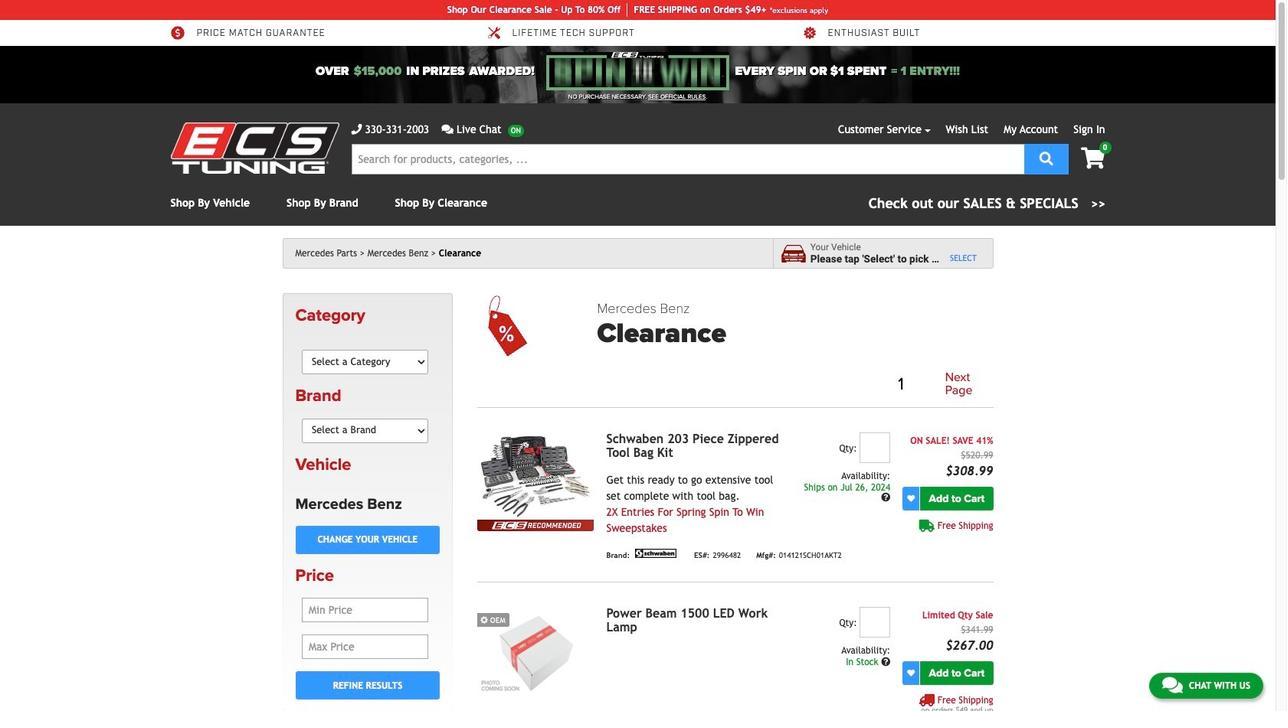 Task type: locate. For each thing, give the bounding box(es) containing it.
1 vertical spatial add to wish list image
[[907, 670, 915, 678]]

2 question circle image from the top
[[881, 658, 890, 667]]

1 vertical spatial question circle image
[[881, 658, 890, 667]]

Max Price number field
[[302, 635, 428, 660]]

1 horizontal spatial comments image
[[1162, 676, 1183, 695]]

1 vertical spatial comments image
[[1162, 676, 1183, 695]]

comments image
[[441, 124, 454, 135], [1162, 676, 1183, 695]]

None number field
[[860, 433, 890, 463], [860, 607, 890, 638], [860, 433, 890, 463], [860, 607, 890, 638]]

add to wish list image
[[907, 495, 915, 503], [907, 670, 915, 678]]

question circle image
[[881, 494, 890, 503], [881, 658, 890, 667]]

0 vertical spatial question circle image
[[881, 494, 890, 503]]

paginated product list navigation navigation
[[597, 368, 993, 401]]

0 horizontal spatial comments image
[[441, 124, 454, 135]]

phone image
[[351, 124, 362, 135]]

Search text field
[[351, 144, 1024, 175]]

thumbnail image image
[[478, 607, 594, 695]]

0 vertical spatial comments image
[[441, 124, 454, 135]]

search image
[[1039, 151, 1053, 165]]

0 vertical spatial add to wish list image
[[907, 495, 915, 503]]



Task type: vqa. For each thing, say whether or not it's contained in the screenshot.
How do I send my old item back? You
no



Task type: describe. For each thing, give the bounding box(es) containing it.
2 add to wish list image from the top
[[907, 670, 915, 678]]

1 question circle image from the top
[[881, 494, 890, 503]]

1 add to wish list image from the top
[[907, 495, 915, 503]]

ecs tuning recommends this product. image
[[478, 520, 594, 532]]

ecs tuning 'spin to win' contest logo image
[[547, 52, 729, 90]]

ecs tuning image
[[170, 123, 339, 174]]

Min Price number field
[[302, 598, 428, 623]]

es#2996482 - 014121sch01akt2 - schwaben 203 piece zippered tool bag kit  - get this ready to go extensive tool set complete with tool bag. - schwaben - audi bmw volkswagen mercedes benz mini porsche image
[[478, 433, 594, 520]]

schwaben - corporate logo image
[[633, 549, 679, 558]]



